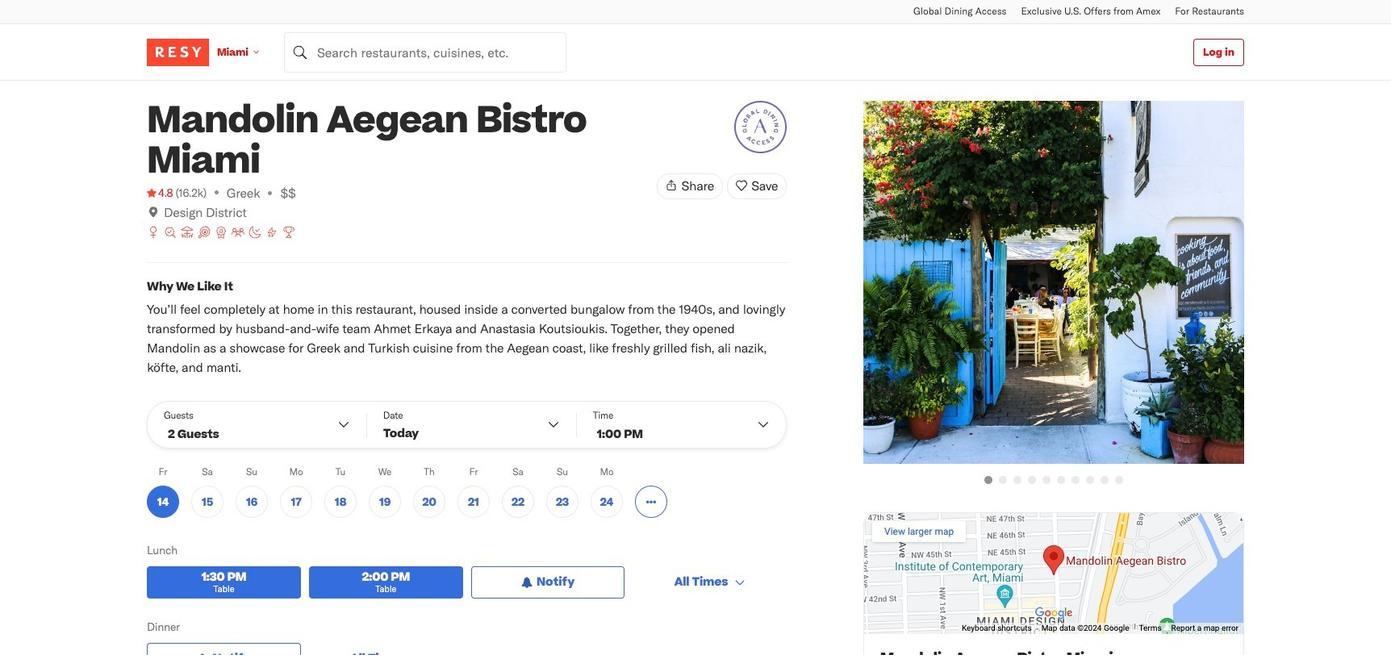 Task type: locate. For each thing, give the bounding box(es) containing it.
None field
[[284, 32, 567, 72]]



Task type: describe. For each thing, give the bounding box(es) containing it.
4.8 out of 5 stars image
[[147, 185, 173, 201]]

Search restaurants, cuisines, etc. text field
[[284, 32, 567, 72]]



